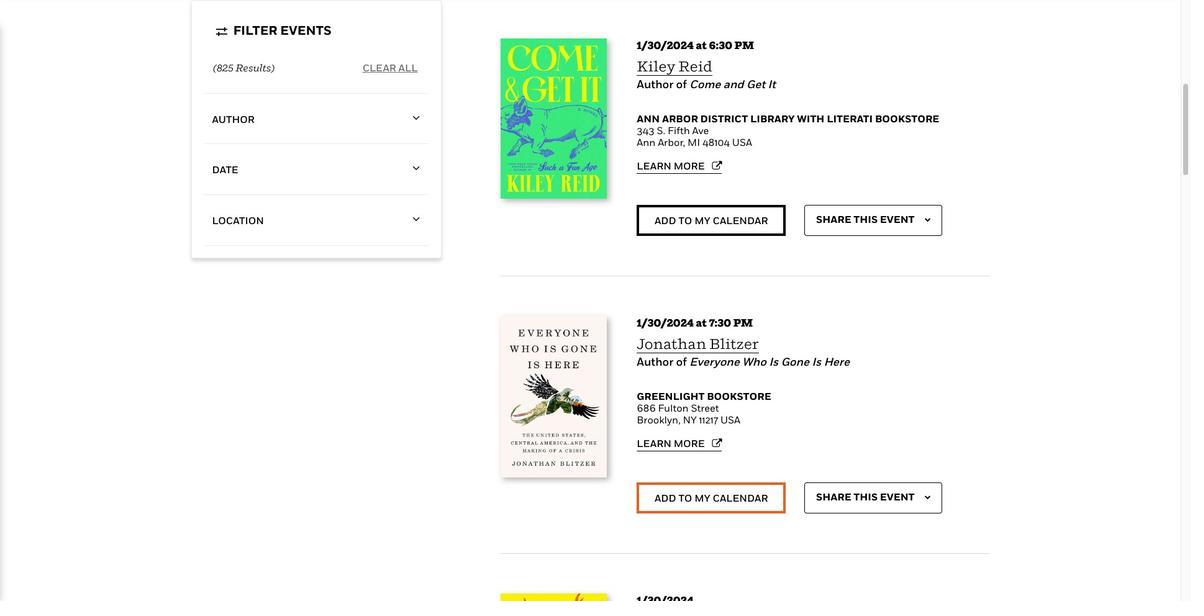 Task type: describe. For each thing, give the bounding box(es) containing it.
s.
[[657, 124, 666, 137]]

events
[[280, 23, 332, 38]]

share for jonathan blitzer
[[817, 491, 852, 503]]

learn more for jonathan
[[637, 437, 705, 450]]

who
[[743, 355, 767, 368]]

1/30/2024 for jonathan
[[637, 316, 694, 329]]

results)
[[236, 62, 274, 74]]

7:30
[[709, 316, 732, 329]]

calendar for kiley reid
[[713, 214, 768, 227]]

brooklyn
[[637, 414, 679, 426]]

48104
[[703, 136, 730, 148]]

learn for jonathan blitzer
[[637, 437, 672, 450]]

this for reid
[[854, 213, 878, 226]]

street
[[691, 402, 719, 414]]

at for reid
[[696, 39, 707, 52]]

gone
[[781, 355, 810, 368]]

come and get it link
[[690, 78, 776, 91]]

date
[[212, 163, 238, 176]]

this for blitzer
[[854, 491, 878, 503]]

at for blitzer
[[696, 316, 707, 329]]

more for kiley
[[674, 160, 705, 172]]

add to my calendar for blitzer
[[655, 492, 768, 504]]

pm for reid
[[735, 39, 754, 52]]

come
[[690, 78, 721, 91]]

kiley reid link
[[637, 58, 713, 76]]

angle up image for location
[[413, 214, 420, 226]]

343
[[637, 124, 655, 137]]

6:30
[[709, 39, 733, 52]]

fulton
[[658, 402, 689, 414]]

clear all
[[363, 61, 418, 74]]

greenlight
[[637, 390, 705, 403]]

686
[[637, 402, 656, 414]]

jonathan blitzer link
[[637, 335, 759, 354]]

author for kiley
[[637, 78, 674, 91]]

kiley
[[637, 58, 676, 75]]

clear
[[363, 61, 396, 74]]

bookstore
[[707, 390, 772, 403]]

all
[[399, 61, 418, 74]]

share this event for jonathan blitzer
[[817, 491, 915, 503]]

fifth
[[668, 124, 690, 137]]

to for kiley
[[679, 214, 693, 227]]

2 ann from the top
[[637, 136, 656, 148]]

1/30/2024 at 6:30 pm kiley reid author of come and get it
[[637, 39, 776, 91]]

(825
[[213, 62, 234, 74]]

location
[[212, 214, 264, 227]]

share this event for kiley reid
[[817, 213, 915, 226]]

learn for kiley reid
[[637, 160, 672, 172]]

1 ann from the top
[[637, 112, 660, 125]]

learn more for kiley
[[637, 160, 705, 172]]

1 vertical spatial arbor
[[658, 136, 683, 148]]

add for kiley
[[655, 214, 677, 227]]

my for reid
[[695, 214, 711, 227]]



Task type: vqa. For each thing, say whether or not it's contained in the screenshot.
the The within The Education of Henry Adams Henry Adams
no



Task type: locate. For each thing, give the bounding box(es) containing it.
more down "ny"
[[674, 437, 705, 450]]

add
[[655, 214, 677, 227], [655, 492, 677, 504]]

more for jonathan
[[674, 437, 705, 450]]

get
[[747, 78, 766, 91]]

literati
[[827, 112, 873, 125]]

0 vertical spatial at
[[696, 39, 707, 52]]

learn more link
[[637, 160, 722, 172], [637, 437, 722, 450]]

jonathan
[[637, 335, 707, 352]]

1 vertical spatial usa
[[721, 414, 741, 426]]

2 learn from the top
[[637, 437, 672, 450]]

2 1/30/2024 from the top
[[637, 316, 694, 329]]

is left here
[[812, 355, 822, 368]]

at inside 1/30/2024 at 6:30 pm kiley reid author of come and get it
[[696, 39, 707, 52]]

0 vertical spatial author
[[637, 78, 674, 91]]

0 vertical spatial my
[[695, 214, 711, 227]]

author down jonathan
[[637, 355, 674, 368]]

2 this from the top
[[854, 491, 878, 503]]

0 vertical spatial to
[[679, 214, 693, 227]]

and
[[724, 78, 744, 91]]

everyone
[[690, 355, 740, 368]]

bookstore
[[876, 112, 940, 125]]

2 share this event from the top
[[817, 491, 915, 503]]

1 vertical spatial add to my calendar
[[655, 492, 768, 504]]

0 vertical spatial pm
[[735, 39, 754, 52]]

pm inside 1/30/2024 at 6:30 pm kiley reid author of come and get it
[[735, 39, 754, 52]]

come and get it image
[[501, 39, 607, 199]]

2 learn more link from the top
[[637, 437, 722, 450]]

arbor up mi
[[662, 112, 698, 125]]

author for jonathan
[[637, 355, 674, 368]]

share
[[817, 213, 852, 226], [817, 491, 852, 503]]

pm right the 6:30
[[735, 39, 754, 52]]

author up date
[[212, 113, 255, 126]]

1 vertical spatial event
[[881, 491, 915, 503]]

2 of from the top
[[676, 355, 687, 368]]

,
[[683, 136, 686, 148], [679, 414, 681, 426]]

1 vertical spatial at
[[696, 316, 707, 329]]

1 add to my calendar from the top
[[655, 214, 768, 227]]

0 vertical spatial this
[[854, 213, 878, 226]]

1 vertical spatial add
[[655, 492, 677, 504]]

of for kiley
[[676, 78, 687, 91]]

filter events
[[233, 23, 332, 38]]

here
[[824, 355, 850, 368]]

1 vertical spatial angle up image
[[413, 214, 420, 226]]

1 vertical spatial learn
[[637, 437, 672, 450]]

add for jonathan
[[655, 492, 677, 504]]

is right who
[[769, 355, 779, 368]]

1 vertical spatial of
[[676, 355, 687, 368]]

ann left fifth
[[637, 112, 660, 125]]

library
[[751, 112, 795, 125]]

of down jonathan
[[676, 355, 687, 368]]

of down kiley reid link
[[676, 78, 687, 91]]

1 horizontal spatial is
[[812, 355, 822, 368]]

at left the 6:30
[[696, 39, 707, 52]]

learn down brooklyn
[[637, 437, 672, 450]]

1 vertical spatial my
[[695, 492, 711, 504]]

mi
[[688, 136, 700, 148]]

(825 results)
[[213, 62, 274, 74]]

learn more link down mi
[[637, 160, 722, 172]]

my
[[695, 214, 711, 227], [695, 492, 711, 504]]

add to my calendar for reid
[[655, 214, 768, 227]]

share this event
[[817, 213, 915, 226], [817, 491, 915, 503]]

everyone who is gone is here link
[[690, 355, 850, 368]]

ann
[[637, 112, 660, 125], [637, 136, 656, 148]]

2 more from the top
[[674, 437, 705, 450]]

0 vertical spatial usa
[[733, 136, 753, 148]]

2 vertical spatial author
[[637, 355, 674, 368]]

1 vertical spatial ann
[[637, 136, 656, 148]]

1 share from the top
[[817, 213, 852, 226]]

0 vertical spatial of
[[676, 78, 687, 91]]

everyone who is gone is here image
[[501, 316, 607, 478]]

pm up blitzer
[[734, 316, 753, 329]]

share for kiley reid
[[817, 213, 852, 226]]

pm for blitzer
[[734, 316, 753, 329]]

author
[[637, 78, 674, 91], [212, 113, 255, 126], [637, 355, 674, 368]]

to for jonathan
[[679, 492, 693, 504]]

1 1/30/2024 from the top
[[637, 39, 694, 52]]

author inside 1/30/2024 at 6:30 pm kiley reid author of come and get it
[[637, 78, 674, 91]]

0 vertical spatial 1/30/2024
[[637, 39, 694, 52]]

of for jonathan
[[676, 355, 687, 368]]

1 at from the top
[[696, 39, 707, 52]]

, inside ann arbor district library with literati bookstore 343 s. fifth ave ann arbor , mi 48104 usa
[[683, 136, 686, 148]]

1 my from the top
[[695, 214, 711, 227]]

add to my calendar
[[655, 214, 768, 227], [655, 492, 768, 504]]

1 vertical spatial more
[[674, 437, 705, 450]]

0 vertical spatial learn more link
[[637, 160, 722, 172]]

2 add to my calendar from the top
[[655, 492, 768, 504]]

1 is from the left
[[769, 355, 779, 368]]

2 my from the top
[[695, 492, 711, 504]]

angle up image
[[413, 163, 420, 175]]

chain gang all stars image
[[501, 594, 607, 602]]

ann arbor district library with literati bookstore 343 s. fifth ave ann arbor , mi 48104 usa
[[637, 112, 940, 148]]

1 share this event from the top
[[817, 213, 915, 226]]

1 event from the top
[[881, 213, 915, 226]]

0 vertical spatial add to my calendar
[[655, 214, 768, 227]]

learn more down mi
[[637, 160, 705, 172]]

learn more down brooklyn
[[637, 437, 705, 450]]

1 vertical spatial pm
[[734, 316, 753, 329]]

at inside 1/30/2024 at 7:30 pm jonathan blitzer author of everyone who is gone is here
[[696, 316, 707, 329]]

0 vertical spatial ann
[[637, 112, 660, 125]]

learn
[[637, 160, 672, 172], [637, 437, 672, 450]]

it
[[768, 78, 776, 91]]

1 learn from the top
[[637, 160, 672, 172]]

pm inside 1/30/2024 at 7:30 pm jonathan blitzer author of everyone who is gone is here
[[734, 316, 753, 329]]

my for blitzer
[[695, 492, 711, 504]]

usa right 48104
[[733, 136, 753, 148]]

1 calendar from the top
[[713, 214, 768, 227]]

1 this from the top
[[854, 213, 878, 226]]

learn more
[[637, 160, 705, 172], [637, 437, 705, 450]]

blitzer
[[710, 335, 759, 352]]

learn down s.
[[637, 160, 672, 172]]

of inside 1/30/2024 at 6:30 pm kiley reid author of come and get it
[[676, 78, 687, 91]]

of
[[676, 78, 687, 91], [676, 355, 687, 368]]

1 vertical spatial share this event
[[817, 491, 915, 503]]

1 vertical spatial author
[[212, 113, 255, 126]]

is
[[769, 355, 779, 368], [812, 355, 822, 368]]

1 to from the top
[[679, 214, 693, 227]]

1/30/2024 up the kiley
[[637, 39, 694, 52]]

2 calendar from the top
[[713, 492, 768, 504]]

2 is from the left
[[812, 355, 822, 368]]

2 share from the top
[[817, 491, 852, 503]]

0 vertical spatial event
[[881, 213, 915, 226]]

author down the kiley
[[637, 78, 674, 91]]

event for kiley reid
[[881, 213, 915, 226]]

1 vertical spatial this
[[854, 491, 878, 503]]

event for jonathan blitzer
[[881, 491, 915, 503]]

0 horizontal spatial is
[[769, 355, 779, 368]]

2 at from the top
[[696, 316, 707, 329]]

more
[[674, 160, 705, 172], [674, 437, 705, 450]]

1 of from the top
[[676, 78, 687, 91]]

0 vertical spatial calendar
[[713, 214, 768, 227]]

learn more link for kiley
[[637, 160, 722, 172]]

0 vertical spatial angle up image
[[413, 112, 420, 124]]

ann left s.
[[637, 136, 656, 148]]

0 vertical spatial share this event
[[817, 213, 915, 226]]

this
[[854, 213, 878, 226], [854, 491, 878, 503]]

1/30/2024 at 7:30 pm jonathan blitzer author of everyone who is gone is here
[[637, 316, 850, 368]]

learn more link for jonathan
[[637, 437, 722, 450]]

1 learn more from the top
[[637, 160, 705, 172]]

0 vertical spatial arbor
[[662, 112, 698, 125]]

1 vertical spatial to
[[679, 492, 693, 504]]

arbor
[[662, 112, 698, 125], [658, 136, 683, 148]]

2 learn more from the top
[[637, 437, 705, 450]]

event
[[881, 213, 915, 226], [881, 491, 915, 503]]

1 angle up image from the top
[[413, 112, 420, 124]]

0 horizontal spatial ,
[[679, 414, 681, 426]]

0 vertical spatial add
[[655, 214, 677, 227]]

more down mi
[[674, 160, 705, 172]]

usa inside greenlight bookstore 686 fulton street brooklyn , ny 11217 usa
[[721, 414, 741, 426]]

2 event from the top
[[881, 491, 915, 503]]

calendar for jonathan blitzer
[[713, 492, 768, 504]]

1 vertical spatial calendar
[[713, 492, 768, 504]]

2 add from the top
[[655, 492, 677, 504]]

, inside greenlight bookstore 686 fulton street brooklyn , ny 11217 usa
[[679, 414, 681, 426]]

1/30/2024 up jonathan
[[637, 316, 694, 329]]

learn more link down "ny"
[[637, 437, 722, 450]]

greenlight bookstore 686 fulton street brooklyn , ny 11217 usa
[[637, 390, 772, 426]]

reid
[[679, 58, 713, 75]]

, left "ny"
[[679, 414, 681, 426]]

2 angle up image from the top
[[413, 214, 420, 226]]

1 learn more link from the top
[[637, 160, 722, 172]]

at left 7:30
[[696, 316, 707, 329]]

usa inside ann arbor district library with literati bookstore 343 s. fifth ave ann arbor , mi 48104 usa
[[733, 136, 753, 148]]

0 vertical spatial learn
[[637, 160, 672, 172]]

ave
[[693, 124, 709, 137]]

filter
[[233, 23, 278, 38]]

0 vertical spatial ,
[[683, 136, 686, 148]]

usa
[[733, 136, 753, 148], [721, 414, 741, 426]]

arbor left mi
[[658, 136, 683, 148]]

angle up image
[[413, 112, 420, 124], [413, 214, 420, 226]]

11217
[[700, 414, 718, 426]]

1 horizontal spatial ,
[[683, 136, 686, 148]]

1 vertical spatial share
[[817, 491, 852, 503]]

0 vertical spatial more
[[674, 160, 705, 172]]

1/30/2024
[[637, 39, 694, 52], [637, 316, 694, 329]]

1/30/2024 for kiley
[[637, 39, 694, 52]]

0 vertical spatial share
[[817, 213, 852, 226]]

1 vertical spatial ,
[[679, 414, 681, 426]]

with
[[798, 112, 825, 125]]

pm
[[735, 39, 754, 52], [734, 316, 753, 329]]

angle up image down angle up image
[[413, 214, 420, 226]]

angle up image up angle up image
[[413, 112, 420, 124]]

1 vertical spatial learn more link
[[637, 437, 722, 450]]

district
[[701, 112, 748, 125]]

author inside 1/30/2024 at 7:30 pm jonathan blitzer author of everyone who is gone is here
[[637, 355, 674, 368]]

0 vertical spatial learn more
[[637, 160, 705, 172]]

1 add from the top
[[655, 214, 677, 227]]

1/30/2024 inside 1/30/2024 at 7:30 pm jonathan blitzer author of everyone who is gone is here
[[637, 316, 694, 329]]

1 vertical spatial 1/30/2024
[[637, 316, 694, 329]]

, left mi
[[683, 136, 686, 148]]

1/30/2024 inside 1/30/2024 at 6:30 pm kiley reid author of come and get it
[[637, 39, 694, 52]]

filter events image
[[216, 27, 227, 36]]

1 vertical spatial learn more
[[637, 437, 705, 450]]

to
[[679, 214, 693, 227], [679, 492, 693, 504]]

calendar
[[713, 214, 768, 227], [713, 492, 768, 504]]

1 more from the top
[[674, 160, 705, 172]]

usa right 11217
[[721, 414, 741, 426]]

of inside 1/30/2024 at 7:30 pm jonathan blitzer author of everyone who is gone is here
[[676, 355, 687, 368]]

angle up image for author
[[413, 112, 420, 124]]

2 to from the top
[[679, 492, 693, 504]]

at
[[696, 39, 707, 52], [696, 316, 707, 329]]

ny
[[683, 414, 697, 426]]



